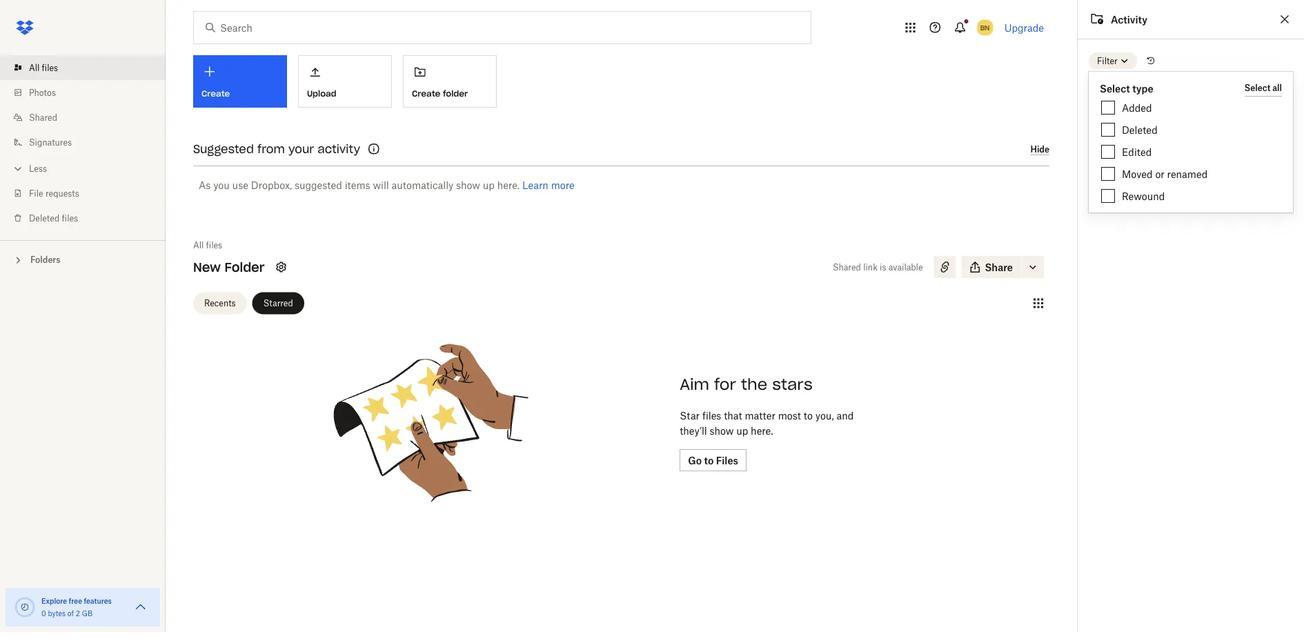 Task type: locate. For each thing, give the bounding box(es) containing it.
file requests link
[[11, 181, 166, 206]]

all files link up shared link
[[11, 55, 166, 80]]

1 vertical spatial show
[[456, 179, 480, 191]]

0 vertical spatial up
[[1215, 82, 1225, 92]]

deleted files link
[[11, 206, 166, 231]]

rewind this folder image
[[1146, 55, 1157, 66]]

of
[[68, 609, 74, 618]]

1 vertical spatial deleted
[[29, 213, 60, 223]]

0 vertical spatial shared
[[29, 112, 57, 123]]

all files
[[29, 62, 58, 73], [193, 240, 222, 250]]

stars
[[773, 375, 813, 394]]

dropbox image
[[11, 14, 39, 41]]

requests
[[45, 188, 79, 198]]

suggested from your activity
[[193, 142, 360, 156]]

1 horizontal spatial up
[[737, 425, 748, 437]]

deleted files
[[29, 213, 78, 223]]

moved or renamed checkbox item
[[1089, 163, 1294, 185]]

files up photos
[[42, 62, 58, 73]]

your
[[288, 142, 314, 156]]

all files link up the new
[[193, 238, 222, 252]]

or
[[1156, 168, 1165, 180]]

rewound checkbox item
[[1089, 185, 1294, 207]]

dropbox,
[[251, 179, 292, 191]]

1 vertical spatial all files
[[193, 240, 222, 250]]

0 vertical spatial to
[[1124, 82, 1132, 92]]

1 horizontal spatial here.
[[751, 425, 774, 437]]

to left you,
[[804, 410, 813, 421]]

show up added 'checkbox item'
[[1192, 82, 1213, 92]]

select left "this"
[[1100, 82, 1130, 94]]

filter button
[[1089, 52, 1137, 69]]

0 vertical spatial will
[[1176, 82, 1190, 92]]

0 horizontal spatial shared
[[29, 112, 57, 123]]

0 horizontal spatial up
[[483, 179, 495, 191]]

suggested
[[295, 179, 342, 191]]

0 vertical spatial deleted
[[1122, 124, 1158, 136]]

files left that
[[703, 410, 722, 421]]

folder right "this"
[[1151, 82, 1174, 92]]

signatures
[[29, 137, 72, 147]]

files up the new
[[206, 240, 222, 250]]

0 vertical spatial all
[[29, 62, 40, 73]]

deleted down added
[[1122, 124, 1158, 136]]

2 vertical spatial here.
[[751, 425, 774, 437]]

most
[[778, 410, 801, 421]]

here. left learn
[[497, 179, 520, 191]]

0 horizontal spatial show
[[456, 179, 480, 191]]

all up photos
[[29, 62, 40, 73]]

all files inside list item
[[29, 62, 58, 73]]

folder
[[1151, 82, 1174, 92], [443, 88, 468, 99]]

star
[[680, 410, 700, 421]]

files inside star files that matter most to you, and they'll show up here.
[[703, 410, 722, 421]]

up down that
[[737, 425, 748, 437]]

up left learn
[[483, 179, 495, 191]]

here. left the all
[[1227, 82, 1247, 92]]

up
[[1215, 82, 1225, 92], [483, 179, 495, 191], [737, 425, 748, 437]]

create
[[412, 88, 441, 99]]

0 vertical spatial all files link
[[11, 55, 166, 80]]

here.
[[1227, 82, 1247, 92], [497, 179, 520, 191], [751, 425, 774, 437]]

all files up photos
[[29, 62, 58, 73]]

1 vertical spatial here.
[[497, 179, 520, 191]]

select for select type
[[1100, 82, 1130, 94]]

to left "this"
[[1124, 82, 1132, 92]]

all files up the new
[[193, 240, 222, 250]]

2 horizontal spatial here.
[[1227, 82, 1247, 92]]

files down requests
[[62, 213, 78, 223]]

list containing all files
[[0, 47, 166, 240]]

shared link
[[11, 105, 166, 130]]

1 horizontal spatial all files
[[193, 240, 222, 250]]

deleted down file
[[29, 213, 60, 223]]

folders button
[[0, 249, 166, 270]]

select for select all
[[1245, 83, 1271, 93]]

all up the new
[[193, 240, 204, 250]]

shared for shared
[[29, 112, 57, 123]]

items
[[345, 179, 370, 191]]

0 horizontal spatial to
[[804, 410, 813, 421]]

rewound
[[1122, 190, 1165, 202]]

1 vertical spatial to
[[804, 410, 813, 421]]

more
[[551, 179, 575, 191]]

up up added 'checkbox item'
[[1215, 82, 1225, 92]]

to
[[1124, 82, 1132, 92], [804, 410, 813, 421]]

show right automatically
[[456, 179, 480, 191]]

2 horizontal spatial up
[[1215, 82, 1225, 92]]

2 vertical spatial show
[[710, 425, 734, 437]]

deleted inside checkbox item
[[1122, 124, 1158, 136]]

None field
[[0, 0, 101, 15]]

0 vertical spatial all files
[[29, 62, 58, 73]]

activity
[[1111, 13, 1148, 25]]

suggested
[[193, 142, 254, 156]]

1 vertical spatial shared
[[833, 262, 861, 272]]

0 horizontal spatial all files
[[29, 62, 58, 73]]

list
[[0, 47, 166, 240]]

will
[[1176, 82, 1190, 92], [373, 179, 389, 191]]

select
[[1100, 82, 1130, 94], [1245, 83, 1271, 93]]

shared down photos
[[29, 112, 57, 123]]

0 horizontal spatial all
[[29, 62, 40, 73]]

1 vertical spatial will
[[373, 179, 389, 191]]

2 vertical spatial up
[[737, 425, 748, 437]]

create folder button
[[403, 55, 497, 108]]

all
[[29, 62, 40, 73], [193, 240, 204, 250]]

free
[[69, 597, 82, 605]]

shared
[[29, 112, 57, 123], [833, 262, 861, 272]]

files
[[42, 62, 58, 73], [62, 213, 78, 223], [206, 240, 222, 250], [703, 410, 722, 421]]

features
[[84, 597, 112, 605]]

deleted
[[1122, 124, 1158, 136], [29, 213, 60, 223]]

2 horizontal spatial show
[[1192, 82, 1213, 92]]

here. down "matter"
[[751, 425, 774, 437]]

1 horizontal spatial select
[[1245, 83, 1271, 93]]

folder right create
[[443, 88, 468, 99]]

quota usage element
[[14, 596, 36, 618]]

0 horizontal spatial deleted
[[29, 213, 60, 223]]

you,
[[816, 410, 834, 421]]

you
[[213, 179, 230, 191]]

deleted inside list
[[29, 213, 60, 223]]

all files link
[[11, 55, 166, 80], [193, 238, 222, 252]]

1 horizontal spatial folder
[[1151, 82, 1174, 92]]

select left the all
[[1245, 83, 1271, 93]]

show
[[1192, 82, 1213, 92], [456, 179, 480, 191], [710, 425, 734, 437]]

filter
[[1097, 56, 1118, 66]]

shared for shared link is available
[[833, 262, 861, 272]]

this
[[1134, 82, 1149, 92]]

renamed
[[1168, 168, 1208, 180]]

shared left the link at the right
[[833, 262, 861, 272]]

type
[[1133, 82, 1154, 94]]

deleted for deleted files
[[29, 213, 60, 223]]

will up added 'checkbox item'
[[1176, 82, 1190, 92]]

files inside all files list item
[[42, 62, 58, 73]]

select inside button
[[1245, 83, 1271, 93]]

1 horizontal spatial will
[[1176, 82, 1190, 92]]

they'll
[[680, 425, 707, 437]]

0 horizontal spatial select
[[1100, 82, 1130, 94]]

signatures link
[[11, 130, 166, 155]]

the
[[741, 375, 768, 394]]

all files list item
[[0, 55, 166, 80]]

starred
[[263, 298, 293, 309]]

moved or renamed
[[1122, 168, 1208, 180]]

1 horizontal spatial show
[[710, 425, 734, 437]]

all inside all files list item
[[29, 62, 40, 73]]

up inside star files that matter most to you, and they'll show up here.
[[737, 425, 748, 437]]

deleted checkbox item
[[1089, 119, 1294, 141]]

0 horizontal spatial folder
[[443, 88, 468, 99]]

link
[[864, 262, 878, 272]]

close right sidebar image
[[1277, 11, 1294, 28]]

will right items
[[373, 179, 389, 191]]

1 horizontal spatial all files link
[[193, 238, 222, 252]]

1 horizontal spatial shared
[[833, 262, 861, 272]]

1 vertical spatial all
[[193, 240, 204, 250]]

1 horizontal spatial to
[[1124, 82, 1132, 92]]

1 vertical spatial all files link
[[193, 238, 222, 252]]

added
[[1122, 102, 1152, 114]]

1 horizontal spatial deleted
[[1122, 124, 1158, 136]]

available
[[889, 262, 923, 272]]

show down that
[[710, 425, 734, 437]]



Task type: vqa. For each thing, say whether or not it's contained in the screenshot.
Copy within BUTTON
no



Task type: describe. For each thing, give the bounding box(es) containing it.
0
[[41, 609, 46, 618]]

moved
[[1122, 168, 1153, 180]]

edited checkbox item
[[1089, 141, 1294, 163]]

new folder
[[193, 259, 265, 275]]

from
[[257, 142, 285, 156]]

upgrade link
[[1005, 22, 1044, 33]]

as
[[199, 179, 211, 191]]

file requests
[[29, 188, 79, 198]]

deleted for deleted
[[1122, 124, 1158, 136]]

star files that matter most to you, and they'll show up here.
[[680, 410, 854, 437]]

recents
[[204, 298, 236, 309]]

folder
[[225, 259, 265, 275]]

select type
[[1100, 82, 1154, 94]]

activity
[[318, 142, 360, 156]]

updates
[[1089, 82, 1122, 92]]

edited
[[1122, 146, 1152, 158]]

folders
[[30, 255, 60, 265]]

2
[[76, 609, 80, 618]]

less
[[29, 163, 47, 174]]

shared link is available
[[833, 262, 923, 272]]

explore
[[41, 597, 67, 605]]

for
[[714, 375, 736, 394]]

that
[[724, 410, 742, 421]]

0 vertical spatial here.
[[1227, 82, 1247, 92]]

added checkbox item
[[1089, 97, 1294, 119]]

1 vertical spatial up
[[483, 179, 495, 191]]

bn
[[981, 23, 990, 32]]

create folder
[[412, 88, 468, 99]]

photos
[[29, 87, 56, 98]]

aim
[[680, 375, 710, 394]]

gb
[[82, 609, 93, 618]]

updates to this folder will show up here.
[[1089, 82, 1247, 92]]

less image
[[11, 162, 25, 176]]

recents button
[[193, 292, 247, 314]]

bn button
[[974, 17, 996, 39]]

matter
[[745, 410, 776, 421]]

file
[[29, 188, 43, 198]]

share button
[[962, 256, 1022, 278]]

show inside star files that matter most to you, and they'll show up here.
[[710, 425, 734, 437]]

1 horizontal spatial all
[[193, 240, 204, 250]]

bytes
[[48, 609, 66, 618]]

use
[[232, 179, 248, 191]]

folder inside button
[[443, 88, 468, 99]]

here. inside star files that matter most to you, and they'll show up here.
[[751, 425, 774, 437]]

explore free features 0 bytes of 2 gb
[[41, 597, 112, 618]]

0 vertical spatial show
[[1192, 82, 1213, 92]]

Search in folder "Dropbox" text field
[[220, 20, 783, 35]]

starred button
[[252, 292, 304, 314]]

all
[[1273, 83, 1282, 93]]

and
[[837, 410, 854, 421]]

photos link
[[11, 80, 166, 105]]

select all button
[[1245, 80, 1282, 97]]

learn
[[523, 179, 549, 191]]

upgrade
[[1005, 22, 1044, 33]]

aim for the stars
[[680, 375, 813, 394]]

0 horizontal spatial will
[[373, 179, 389, 191]]

0 horizontal spatial all files link
[[11, 55, 166, 80]]

to inside star files that matter most to you, and they'll show up here.
[[804, 410, 813, 421]]

new
[[193, 259, 221, 275]]

automatically
[[392, 179, 454, 191]]

learn more link
[[523, 179, 575, 191]]

as you use dropbox, suggested items will automatically show up here. learn more
[[199, 179, 575, 191]]

is
[[880, 262, 887, 272]]

select all
[[1245, 83, 1282, 93]]

files inside deleted files link
[[62, 213, 78, 223]]

share
[[985, 261, 1013, 273]]

0 horizontal spatial here.
[[497, 179, 520, 191]]



